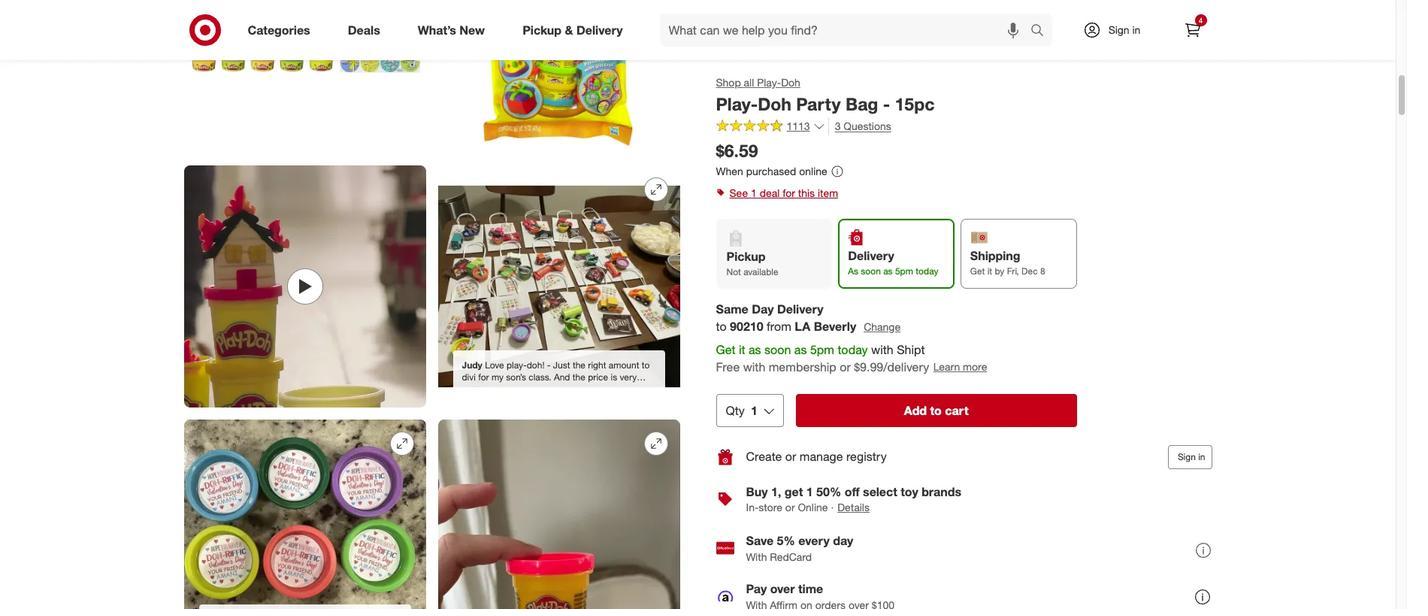 Task type: locate. For each thing, give the bounding box(es) containing it.
to right add on the right bottom
[[931, 403, 942, 418]]

fri,
[[1007, 266, 1020, 277]]

0 vertical spatial sign in
[[1109, 23, 1141, 36]]

1 right qty
[[751, 403, 758, 418]]

0 horizontal spatial for
[[478, 372, 489, 383]]

1 vertical spatial today
[[838, 342, 868, 357]]

to 90210
[[716, 319, 764, 334]]

1 vertical spatial pickup
[[727, 249, 766, 264]]

1 vertical spatial -
[[547, 360, 551, 371]]

0 vertical spatial doh
[[781, 76, 801, 89]]

5pm
[[896, 266, 914, 277], [811, 342, 835, 357]]

1 horizontal spatial in
[[1199, 451, 1206, 462]]

get up free at the right bottom of the page
[[716, 342, 736, 357]]

is
[[611, 372, 618, 383]]

0 horizontal spatial to
[[642, 360, 650, 371]]

shipping
[[971, 248, 1021, 263]]

0 vertical spatial 1
[[751, 187, 757, 199]]

the right the and
[[573, 372, 586, 383]]

2 horizontal spatial to
[[931, 403, 942, 418]]

same
[[716, 302, 749, 317]]

my
[[492, 372, 504, 383]]

0 vertical spatial or
[[840, 359, 851, 374]]

get inside shipping get it by fri, dec 8
[[971, 266, 985, 277]]

1 vertical spatial delivery
[[848, 248, 895, 263]]

manage
[[800, 449, 843, 464]]

soon inside delivery as soon as 5pm today
[[861, 266, 881, 277]]

to
[[716, 319, 727, 334], [642, 360, 650, 371], [931, 403, 942, 418]]

1 vertical spatial 1
[[751, 403, 758, 418]]

1 horizontal spatial delivery
[[778, 302, 824, 317]]

free
[[716, 359, 740, 374]]

today down beverly
[[838, 342, 868, 357]]

shipping get it by fri, dec 8
[[971, 248, 1046, 277]]

soon right as
[[861, 266, 881, 277]]

1 right see
[[751, 187, 757, 199]]

0 horizontal spatial -
[[547, 360, 551, 371]]

pickup for not
[[727, 249, 766, 264]]

same day delivery
[[716, 302, 824, 317]]

play-
[[757, 76, 782, 89], [716, 93, 758, 114]]

0 vertical spatial the
[[573, 360, 586, 371]]

1 vertical spatial the
[[573, 372, 586, 383]]

0 horizontal spatial as
[[749, 342, 761, 357]]

search button
[[1024, 14, 1060, 50]]

1 horizontal spatial love
[[505, 384, 524, 395]]

get left by
[[971, 266, 985, 277]]

it up free at the right bottom of the page
[[739, 342, 746, 357]]

delivery right &
[[577, 22, 623, 37]]

0 vertical spatial -
[[883, 93, 891, 114]]

all
[[744, 76, 755, 89]]

categories
[[248, 22, 310, 37]]

good,
[[462, 384, 485, 395]]

save
[[746, 533, 774, 548]]

1
[[751, 187, 757, 199], [751, 403, 758, 418], [807, 484, 813, 499]]

delivery up la
[[778, 302, 824, 317]]

redcard
[[770, 550, 812, 563]]

1 vertical spatial soon
[[765, 342, 791, 357]]

0 vertical spatial for
[[783, 187, 796, 199]]

brands
[[922, 484, 962, 499]]

for left "my"
[[478, 372, 489, 383]]

play- right all
[[757, 76, 782, 89]]

get
[[971, 266, 985, 277], [716, 342, 736, 357]]

soon inside "get it as soon as 5pm today with shipt free with membership or $9.99/delivery learn more"
[[765, 342, 791, 357]]

just
[[553, 360, 570, 371]]

play-doh party bag - 15pc, 4 of 10 image
[[438, 0, 680, 154]]

0 horizontal spatial with
[[744, 359, 766, 374]]

this
[[798, 187, 815, 199]]

1 vertical spatial for
[[478, 372, 489, 383]]

what's new
[[418, 22, 485, 37]]

0 vertical spatial pickup
[[523, 22, 562, 37]]

0 horizontal spatial pickup
[[523, 22, 562, 37]]

0 horizontal spatial get
[[716, 342, 736, 357]]

love up "my"
[[485, 360, 504, 371]]

learn
[[934, 360, 961, 373]]

in-
[[746, 501, 759, 514]]

1 vertical spatial it
[[739, 342, 746, 357]]

buy 1, get 1 50% off select toy brands link
[[746, 484, 962, 499]]

as down 90210
[[749, 342, 761, 357]]

time
[[799, 581, 824, 596]]

today inside delivery as soon as 5pm today
[[916, 266, 939, 277]]

0 horizontal spatial sign
[[1109, 23, 1130, 36]]

1 vertical spatial sign
[[1178, 451, 1196, 462]]

in
[[1133, 23, 1141, 36], [1199, 451, 1206, 462]]

store
[[759, 501, 783, 514]]

2 horizontal spatial as
[[884, 266, 893, 277]]

get it as soon as 5pm today with shipt free with membership or $9.99/delivery learn more
[[716, 342, 988, 374]]

1 vertical spatial with
[[744, 359, 766, 374]]

or right create
[[786, 449, 797, 464]]

5pm right as
[[896, 266, 914, 277]]

delivery
[[577, 22, 623, 37], [848, 248, 895, 263], [778, 302, 824, 317]]

2 vertical spatial delivery
[[778, 302, 824, 317]]

soon down from
[[765, 342, 791, 357]]

the right just
[[573, 360, 586, 371]]

play-doh party bag - 15pc, 3 of 10 image
[[184, 0, 426, 154]]

1 up online
[[807, 484, 813, 499]]

0 horizontal spatial sign in
[[1109, 23, 1141, 36]]

delivery up as
[[848, 248, 895, 263]]

2 vertical spatial or
[[786, 501, 795, 514]]

1 vertical spatial sign in
[[1178, 451, 1206, 462]]

2 horizontal spatial delivery
[[848, 248, 895, 263]]

-
[[883, 93, 891, 114], [547, 360, 551, 371]]

5%
[[777, 533, 796, 548]]

1 vertical spatial in
[[1199, 451, 1206, 462]]

pay over time
[[746, 581, 824, 596]]

search
[[1024, 24, 1060, 39]]

delivery for same day delivery
[[778, 302, 824, 317]]

it left by
[[988, 266, 993, 277]]

0 horizontal spatial it
[[739, 342, 746, 357]]

deals link
[[335, 14, 399, 47]]

1 horizontal spatial it
[[988, 266, 993, 277]]

1 horizontal spatial -
[[883, 93, 891, 114]]

1113
[[787, 120, 810, 132]]

0 horizontal spatial love
[[485, 360, 504, 371]]

registry
[[847, 449, 887, 464]]

play-doh party bag - 15pc, 5 of 10, play video image
[[184, 166, 426, 408]]

to down same
[[716, 319, 727, 334]]

pickup inside pickup not available
[[727, 249, 766, 264]]

with up $9.99/delivery
[[872, 342, 894, 357]]

as
[[848, 266, 859, 277]]

1 inside 'buy 1, get 1 50% off select toy brands in-store or online ∙ details'
[[807, 484, 813, 499]]

doh up the party
[[781, 76, 801, 89]]

learn more button
[[933, 359, 988, 376]]

for left this
[[783, 187, 796, 199]]

day
[[752, 302, 774, 317]]

0 vertical spatial today
[[916, 266, 939, 277]]

0 vertical spatial soon
[[861, 266, 881, 277]]

3
[[835, 119, 841, 132]]

0 vertical spatial 5pm
[[896, 266, 914, 277]]

- inside love play-doh! - just the right amount to divi for my son's class. and the price is very good, too. love this!
[[547, 360, 551, 371]]

sign in
[[1109, 23, 1141, 36], [1178, 451, 1206, 462]]

0 vertical spatial delivery
[[577, 22, 623, 37]]

2 vertical spatial to
[[931, 403, 942, 418]]

or down beverly
[[840, 359, 851, 374]]

1 vertical spatial love
[[505, 384, 524, 395]]

0 horizontal spatial 5pm
[[811, 342, 835, 357]]

off
[[845, 484, 860, 499]]

shop all play-doh play-doh party bag - 15pc
[[716, 76, 935, 114]]

son's
[[506, 372, 526, 383]]

play- down the shop
[[716, 93, 758, 114]]

today left by
[[916, 266, 939, 277]]

soon
[[861, 266, 881, 277], [765, 342, 791, 357]]

1 horizontal spatial sign in
[[1178, 451, 1206, 462]]

with
[[872, 342, 894, 357], [744, 359, 766, 374]]

new
[[460, 22, 485, 37]]

1 horizontal spatial pickup
[[727, 249, 766, 264]]

bag
[[846, 93, 879, 114]]

1 horizontal spatial get
[[971, 266, 985, 277]]

as right as
[[884, 266, 893, 277]]

0 vertical spatial play-
[[757, 76, 782, 89]]

for
[[783, 187, 796, 199], [478, 372, 489, 383]]

1 vertical spatial to
[[642, 360, 650, 371]]

0 vertical spatial in
[[1133, 23, 1141, 36]]

0 vertical spatial with
[[872, 342, 894, 357]]

- left just
[[547, 360, 551, 371]]

4 link
[[1177, 14, 1210, 47]]

right
[[588, 360, 606, 371]]

shipt
[[897, 342, 925, 357]]

as up membership
[[795, 342, 807, 357]]

with right free at the right bottom of the page
[[744, 359, 766, 374]]

to right amount
[[642, 360, 650, 371]]

as inside delivery as soon as 5pm today
[[884, 266, 893, 277]]

select
[[863, 484, 898, 499]]

1 horizontal spatial as
[[795, 342, 807, 357]]

it inside "get it as soon as 5pm today with shipt free with membership or $9.99/delivery learn more"
[[739, 342, 746, 357]]

1 the from the top
[[573, 360, 586, 371]]

1 horizontal spatial for
[[783, 187, 796, 199]]

1 horizontal spatial 5pm
[[896, 266, 914, 277]]

pickup left &
[[523, 22, 562, 37]]

0 vertical spatial to
[[716, 319, 727, 334]]

0 horizontal spatial today
[[838, 342, 868, 357]]

1 horizontal spatial to
[[716, 319, 727, 334]]

love down the son's
[[505, 384, 524, 395]]

0 vertical spatial love
[[485, 360, 504, 371]]

0 vertical spatial it
[[988, 266, 993, 277]]

sign in button
[[1169, 445, 1213, 469]]

0 vertical spatial get
[[971, 266, 985, 277]]

1 vertical spatial 5pm
[[811, 342, 835, 357]]

or inside "get it as soon as 5pm today with shipt free with membership or $9.99/delivery learn more"
[[840, 359, 851, 374]]

- right 'bag'
[[883, 93, 891, 114]]

5pm down from la beverly
[[811, 342, 835, 357]]

1 horizontal spatial sign
[[1178, 451, 1196, 462]]

or down get
[[786, 501, 795, 514]]

0 horizontal spatial delivery
[[577, 22, 623, 37]]

2 vertical spatial 1
[[807, 484, 813, 499]]

price
[[588, 372, 609, 383]]

1 horizontal spatial today
[[916, 266, 939, 277]]

doh up 1113 link on the right top
[[758, 93, 792, 114]]

as
[[884, 266, 893, 277], [749, 342, 761, 357], [795, 342, 807, 357]]

0 horizontal spatial soon
[[765, 342, 791, 357]]

love
[[485, 360, 504, 371], [505, 384, 524, 395]]

the
[[573, 360, 586, 371], [573, 372, 586, 383]]

pickup
[[523, 22, 562, 37], [727, 249, 766, 264]]

get inside "get it as soon as 5pm today with shipt free with membership or $9.99/delivery learn more"
[[716, 342, 736, 357]]

1 vertical spatial get
[[716, 342, 736, 357]]

1 horizontal spatial soon
[[861, 266, 881, 277]]

pickup up not
[[727, 249, 766, 264]]

today
[[916, 266, 939, 277], [838, 342, 868, 357]]



Task type: describe. For each thing, give the bounding box(es) containing it.
party
[[797, 93, 841, 114]]

more
[[963, 360, 988, 373]]

2 the from the top
[[573, 372, 586, 383]]

doh!
[[527, 360, 545, 371]]

details
[[838, 501, 870, 514]]

0 horizontal spatial in
[[1133, 23, 1141, 36]]

see 1 deal for this item link
[[716, 183, 1213, 204]]

1 vertical spatial or
[[786, 449, 797, 464]]

$9.99/delivery
[[854, 359, 930, 374]]

qty
[[726, 403, 745, 418]]

judy
[[462, 360, 483, 371]]

1 horizontal spatial with
[[872, 342, 894, 357]]

when purchased online
[[716, 165, 828, 178]]

- inside shop all play-doh play-doh party bag - 15pc
[[883, 93, 891, 114]]

to inside button
[[931, 403, 942, 418]]

details button
[[837, 499, 871, 516]]

1 for qty
[[751, 403, 758, 418]]

&
[[565, 22, 573, 37]]

delivery for pickup & delivery
[[577, 22, 623, 37]]

15pc
[[895, 93, 935, 114]]

with
[[746, 550, 767, 563]]

create
[[746, 449, 782, 464]]

play-
[[507, 360, 527, 371]]

dec
[[1022, 266, 1038, 277]]

amount
[[609, 360, 640, 371]]

pay
[[746, 581, 767, 596]]

$6.59
[[716, 140, 758, 161]]

buy
[[746, 484, 768, 499]]

1 vertical spatial doh
[[758, 93, 792, 114]]

90210
[[730, 319, 764, 334]]

1 for see
[[751, 187, 757, 199]]

photo from sydney, 8 of 10 image
[[438, 420, 680, 609]]

8
[[1041, 266, 1046, 277]]

get
[[785, 484, 803, 499]]

it inside shipping get it by fri, dec 8
[[988, 266, 993, 277]]

or inside 'buy 1, get 1 50% off select toy brands in-store or online ∙ details'
[[786, 501, 795, 514]]

3 questions
[[835, 119, 892, 132]]

pickup & delivery link
[[510, 14, 642, 47]]

1 vertical spatial play-
[[716, 93, 758, 114]]

available
[[744, 266, 779, 278]]

add to cart
[[904, 403, 969, 418]]

sign in inside button
[[1178, 451, 1206, 462]]

deals
[[348, 22, 380, 37]]

questions
[[844, 119, 892, 132]]

very
[[620, 372, 637, 383]]

∙
[[831, 501, 834, 514]]

not
[[727, 266, 741, 278]]

delivery inside delivery as soon as 5pm today
[[848, 248, 895, 263]]

in inside button
[[1199, 451, 1206, 462]]

What can we help you find? suggestions appear below search field
[[660, 14, 1034, 47]]

sign inside button
[[1178, 451, 1196, 462]]

purchased
[[747, 165, 797, 178]]

this!
[[527, 384, 544, 395]]

online
[[798, 501, 828, 514]]

too.
[[488, 384, 503, 395]]

when
[[716, 165, 744, 178]]

today inside "get it as soon as 5pm today with shipt free with membership or $9.99/delivery learn more"
[[838, 342, 868, 357]]

photo from barbie20, 7 of 10 image
[[184, 420, 426, 609]]

sign in link
[[1071, 14, 1165, 47]]

see 1 deal for this item
[[730, 187, 839, 199]]

for inside see 1 deal for this item link
[[783, 187, 796, 199]]

1,
[[772, 484, 782, 499]]

5pm inside "get it as soon as 5pm today with shipt free with membership or $9.99/delivery learn more"
[[811, 342, 835, 357]]

5pm inside delivery as soon as 5pm today
[[896, 266, 914, 277]]

pickup & delivery
[[523, 22, 623, 37]]

membership
[[769, 359, 837, 374]]

beverly
[[814, 319, 857, 334]]

by
[[995, 266, 1005, 277]]

from
[[767, 319, 792, 334]]

and
[[554, 372, 570, 383]]

categories link
[[235, 14, 329, 47]]

over
[[771, 581, 795, 596]]

to inside love play-doh! - just the right amount to divi for my son's class. and the price is very good, too. love this!
[[642, 360, 650, 371]]

for inside love play-doh! - just the right amount to divi for my son's class. and the price is very good, too. love this!
[[478, 372, 489, 383]]

what's
[[418, 22, 456, 37]]

item
[[818, 187, 839, 199]]

photo from judy, 6 of 10 image
[[438, 166, 680, 408]]

buy 1, get 1 50% off select toy brands in-store or online ∙ details
[[746, 484, 962, 514]]

love play-doh! - just the right amount to divi for my son's class. and the price is very good, too. love this!
[[462, 360, 650, 395]]

every
[[799, 533, 830, 548]]

change button
[[863, 318, 902, 335]]

deal
[[760, 187, 780, 199]]

0 vertical spatial sign
[[1109, 23, 1130, 36]]

add
[[904, 403, 927, 418]]

change
[[864, 320, 901, 333]]

1113 link
[[716, 118, 825, 136]]

online
[[800, 165, 828, 178]]

create or manage registry
[[746, 449, 887, 464]]

what's new link
[[405, 14, 504, 47]]

4
[[1199, 16, 1203, 25]]

pickup not available
[[727, 249, 779, 278]]

toy
[[901, 484, 919, 499]]

cart
[[946, 403, 969, 418]]

save 5% every day with redcard
[[746, 533, 854, 563]]

from la beverly
[[767, 319, 857, 334]]

3 questions link
[[828, 118, 892, 135]]

pickup for &
[[523, 22, 562, 37]]

add to cart button
[[796, 394, 1077, 427]]



Task type: vqa. For each thing, say whether or not it's contained in the screenshot.
today
yes



